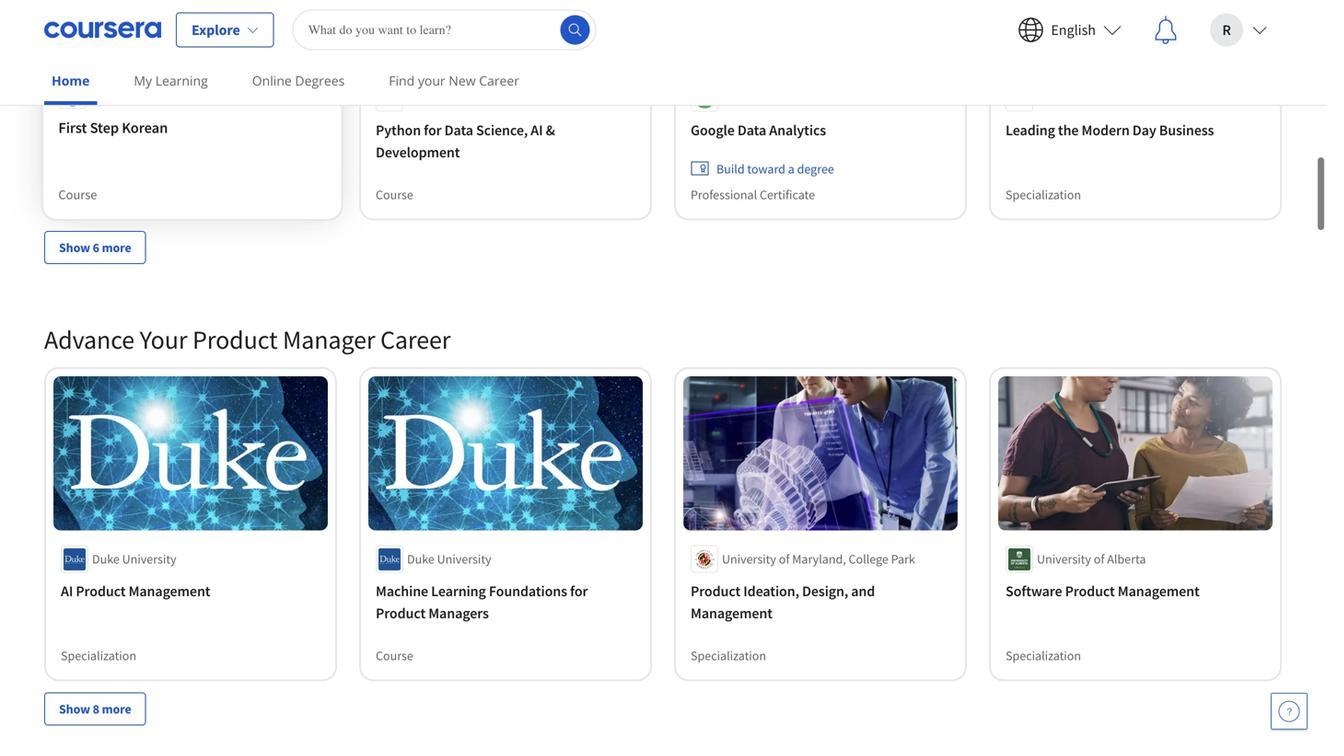 Task type: describe. For each thing, give the bounding box(es) containing it.
university of alberta
[[1037, 551, 1146, 568]]

0 horizontal spatial career
[[380, 324, 451, 356]]

maryland,
[[792, 551, 846, 568]]

and
[[851, 583, 875, 601]]

virginia
[[1107, 89, 1148, 106]]

university up machine learning foundations for product managers
[[437, 551, 491, 568]]

professional
[[691, 186, 757, 203]]

my learning
[[134, 72, 208, 89]]

certificate
[[760, 186, 815, 203]]

online degrees
[[252, 72, 345, 89]]

google for google data analytics
[[691, 121, 735, 139]]

2 data from the left
[[738, 121, 767, 139]]

first step korean
[[58, 118, 168, 137]]

build
[[717, 160, 745, 177]]

ai inside 'link'
[[61, 583, 73, 601]]

business
[[1159, 121, 1214, 139]]

product ideation, design, and management
[[691, 583, 875, 623]]

advance your product manager career
[[44, 324, 451, 356]]

duke university for product
[[92, 551, 176, 568]]

development
[[376, 143, 460, 161]]

ibm
[[407, 89, 427, 106]]

online
[[252, 72, 292, 89]]

ai product management
[[61, 583, 210, 601]]

yonsei university
[[91, 86, 185, 103]]

leading the modern day business link
[[1006, 119, 1266, 141]]

show for show 8 more
[[59, 701, 90, 718]]

course for machine learning foundations for product managers
[[376, 648, 413, 665]]

university of virginia
[[1037, 89, 1148, 106]]

google for google
[[722, 89, 760, 106]]

my learning link
[[127, 60, 215, 101]]

management for ai product management
[[129, 583, 210, 601]]

explore
[[192, 21, 240, 39]]

ai inside the python for data science, ai & development
[[531, 121, 543, 139]]

google data analytics
[[691, 121, 826, 139]]

english
[[1051, 21, 1096, 39]]

management inside "product ideation, design, and management"
[[691, 605, 773, 623]]

recently viewed courses and specializations collection element
[[33, 0, 1293, 294]]

first
[[58, 118, 87, 137]]

duke university for learning
[[407, 551, 491, 568]]

&
[[546, 121, 555, 139]]

python for data science, ai & development
[[376, 121, 555, 161]]

yonsei
[[91, 86, 126, 103]]

more for show 8 more
[[102, 701, 131, 718]]

specialization for ai
[[61, 648, 136, 665]]

machine learning foundations for product managers link
[[376, 581, 636, 625]]

university up ideation,
[[722, 551, 776, 568]]

product inside "product ideation, design, and management"
[[691, 583, 741, 601]]

software
[[1006, 583, 1062, 601]]

your
[[140, 324, 187, 356]]

machine learning foundations for product managers
[[376, 583, 588, 623]]

specialization for product
[[691, 648, 766, 665]]

software product management link
[[1006, 581, 1266, 603]]

analytics
[[769, 121, 826, 139]]

advance your product manager career collection element
[[33, 294, 1293, 749]]

What do you want to learn? text field
[[293, 10, 597, 50]]

for inside the python for data science, ai & development
[[424, 121, 442, 139]]

1 horizontal spatial career
[[479, 72, 519, 89]]

modern
[[1082, 121, 1130, 139]]

google data analytics link
[[691, 119, 951, 141]]

university up korean
[[129, 86, 185, 103]]

leading the modern day business
[[1006, 121, 1214, 139]]

show 6 more button
[[44, 231, 146, 264]]

r
[[1223, 21, 1231, 39]]

find your new career link
[[382, 60, 527, 101]]



Task type: vqa. For each thing, say whether or not it's contained in the screenshot.
"GOOGLE DATA ANALYTICS" link
yes



Task type: locate. For each thing, give the bounding box(es) containing it.
1 horizontal spatial duke
[[407, 551, 435, 568]]

show inside button
[[59, 239, 90, 256]]

more right 8
[[102, 701, 131, 718]]

managers
[[429, 605, 489, 623]]

learning up the 'managers'
[[431, 583, 486, 601]]

2 show from the top
[[59, 701, 90, 718]]

python
[[376, 121, 421, 139]]

1 duke university from the left
[[92, 551, 176, 568]]

0 vertical spatial career
[[479, 72, 519, 89]]

specialization down "product ideation, design, and management"
[[691, 648, 766, 665]]

degrees
[[295, 72, 345, 89]]

duke university up machine learning foundations for product managers
[[407, 551, 491, 568]]

help center image
[[1278, 701, 1301, 723]]

course down the development
[[376, 186, 413, 203]]

learning right my
[[155, 72, 208, 89]]

8
[[93, 701, 99, 718]]

more for show 6 more
[[102, 239, 131, 256]]

of left "alberta"
[[1094, 551, 1105, 568]]

show left 8
[[59, 701, 90, 718]]

show 8 more button
[[44, 693, 146, 726]]

of for first step korean
[[1094, 89, 1105, 106]]

1 horizontal spatial ai
[[531, 121, 543, 139]]

course
[[58, 186, 97, 203], [376, 186, 413, 203], [376, 648, 413, 665]]

duke
[[92, 551, 120, 568], [407, 551, 435, 568]]

course down machine
[[376, 648, 413, 665]]

google
[[722, 89, 760, 106], [691, 121, 735, 139]]

2 horizontal spatial management
[[1118, 583, 1200, 601]]

0 vertical spatial show
[[59, 239, 90, 256]]

show left 6
[[59, 239, 90, 256]]

learning inside machine learning foundations for product managers
[[431, 583, 486, 601]]

data up toward
[[738, 121, 767, 139]]

0 vertical spatial ai
[[531, 121, 543, 139]]

1 duke from the left
[[92, 551, 120, 568]]

product
[[192, 324, 278, 356], [76, 583, 126, 601], [691, 583, 741, 601], [1065, 583, 1115, 601], [376, 605, 426, 623]]

1 horizontal spatial for
[[570, 583, 588, 601]]

for up the development
[[424, 121, 442, 139]]

park
[[891, 551, 915, 568]]

google up google data analytics
[[722, 89, 760, 106]]

r button
[[1196, 0, 1282, 59]]

alberta
[[1107, 551, 1146, 568]]

online degrees link
[[245, 60, 352, 101]]

1 vertical spatial more
[[102, 701, 131, 718]]

of up ideation,
[[779, 551, 790, 568]]

1 vertical spatial show
[[59, 701, 90, 718]]

more
[[102, 239, 131, 256], [102, 701, 131, 718]]

duke up ai product management
[[92, 551, 120, 568]]

1 horizontal spatial management
[[691, 605, 773, 623]]

ideation,
[[744, 583, 799, 601]]

6
[[93, 239, 99, 256]]

0 horizontal spatial data
[[445, 121, 473, 139]]

show 8 more
[[59, 701, 131, 718]]

of left virginia
[[1094, 89, 1105, 106]]

1 data from the left
[[445, 121, 473, 139]]

show inside button
[[59, 701, 90, 718]]

data left the science,
[[445, 121, 473, 139]]

more inside show 8 more button
[[102, 701, 131, 718]]

2 duke from the left
[[407, 551, 435, 568]]

1 more from the top
[[102, 239, 131, 256]]

advance
[[44, 324, 135, 356]]

course for first step korean
[[58, 186, 97, 203]]

specialization up 8
[[61, 648, 136, 665]]

1 vertical spatial learning
[[431, 583, 486, 601]]

specialization down leading
[[1006, 186, 1081, 203]]

new
[[449, 72, 476, 89]]

toward
[[747, 160, 786, 177]]

for right 'foundations'
[[570, 583, 588, 601]]

1 show from the top
[[59, 239, 90, 256]]

specialization
[[1006, 186, 1081, 203], [61, 648, 136, 665], [691, 648, 766, 665], [1006, 648, 1081, 665]]

management inside 'link'
[[129, 583, 210, 601]]

first step korean link
[[58, 117, 326, 139]]

for
[[424, 121, 442, 139], [570, 583, 588, 601]]

career right new
[[479, 72, 519, 89]]

university up the
[[1037, 89, 1091, 106]]

product ideation, design, and management link
[[691, 581, 951, 625]]

management for software product management
[[1118, 583, 1200, 601]]

course for python for data science, ai & development
[[376, 186, 413, 203]]

more right 6
[[102, 239, 131, 256]]

management
[[129, 583, 210, 601], [1118, 583, 1200, 601], [691, 605, 773, 623]]

0 vertical spatial google
[[722, 89, 760, 106]]

1 horizontal spatial data
[[738, 121, 767, 139]]

product inside machine learning foundations for product managers
[[376, 605, 426, 623]]

a
[[788, 160, 795, 177]]

learning
[[155, 72, 208, 89], [431, 583, 486, 601]]

university up software
[[1037, 551, 1091, 568]]

duke up machine
[[407, 551, 435, 568]]

home
[[52, 72, 90, 89]]

learning for machine
[[431, 583, 486, 601]]

0 horizontal spatial learning
[[155, 72, 208, 89]]

build toward a degree
[[717, 160, 834, 177]]

of
[[1094, 89, 1105, 106], [779, 551, 790, 568], [1094, 551, 1105, 568]]

university up ai product management
[[122, 551, 176, 568]]

duke university up ai product management
[[92, 551, 176, 568]]

course up show 6 more at left top
[[58, 186, 97, 203]]

of for ai product management
[[1094, 551, 1105, 568]]

college
[[849, 551, 889, 568]]

professional certificate
[[691, 186, 815, 203]]

0 horizontal spatial for
[[424, 121, 442, 139]]

1 vertical spatial for
[[570, 583, 588, 601]]

find your new career
[[389, 72, 519, 89]]

university
[[129, 86, 185, 103], [1037, 89, 1091, 106], [122, 551, 176, 568], [437, 551, 491, 568], [722, 551, 776, 568], [1037, 551, 1091, 568]]

explore button
[[176, 12, 274, 47]]

2 duke university from the left
[[407, 551, 491, 568]]

home link
[[44, 60, 97, 105]]

step
[[90, 118, 119, 137]]

find
[[389, 72, 415, 89]]

career
[[479, 72, 519, 89], [380, 324, 451, 356]]

show
[[59, 239, 90, 256], [59, 701, 90, 718]]

career right manager
[[380, 324, 451, 356]]

0 horizontal spatial ai
[[61, 583, 73, 601]]

google up build
[[691, 121, 735, 139]]

of inside recently viewed courses and specializations collection element
[[1094, 89, 1105, 106]]

0 vertical spatial for
[[424, 121, 442, 139]]

0 horizontal spatial duke
[[92, 551, 120, 568]]

your
[[418, 72, 445, 89]]

for inside machine learning foundations for product managers
[[570, 583, 588, 601]]

university of maryland, college park
[[722, 551, 915, 568]]

learning inside my learning link
[[155, 72, 208, 89]]

ai product management link
[[61, 581, 321, 603]]

show for show 6 more
[[59, 239, 90, 256]]

0 horizontal spatial duke university
[[92, 551, 176, 568]]

specialization for leading
[[1006, 186, 1081, 203]]

data inside the python for data science, ai & development
[[445, 121, 473, 139]]

data
[[445, 121, 473, 139], [738, 121, 767, 139]]

1 vertical spatial career
[[380, 324, 451, 356]]

show 6 more
[[59, 239, 131, 256]]

coursera image
[[44, 15, 161, 45]]

0 vertical spatial more
[[102, 239, 131, 256]]

manager
[[283, 324, 375, 356]]

day
[[1133, 121, 1157, 139]]

course inside advance your product manager career collection element
[[376, 648, 413, 665]]

my
[[134, 72, 152, 89]]

the
[[1058, 121, 1079, 139]]

english button
[[1003, 0, 1137, 59]]

1 horizontal spatial learning
[[431, 583, 486, 601]]

python for data science, ai & development link
[[376, 119, 636, 163]]

2 more from the top
[[102, 701, 131, 718]]

ai
[[531, 121, 543, 139], [61, 583, 73, 601]]

1 vertical spatial google
[[691, 121, 735, 139]]

foundations
[[489, 583, 567, 601]]

leading
[[1006, 121, 1055, 139]]

korean
[[122, 118, 168, 137]]

degree
[[797, 160, 834, 177]]

specialization for software
[[1006, 648, 1081, 665]]

0 horizontal spatial management
[[129, 583, 210, 601]]

learning for my
[[155, 72, 208, 89]]

1 horizontal spatial duke university
[[407, 551, 491, 568]]

product inside 'link'
[[76, 583, 126, 601]]

duke for product
[[92, 551, 120, 568]]

science,
[[476, 121, 528, 139]]

specialization down software
[[1006, 648, 1081, 665]]

0 vertical spatial learning
[[155, 72, 208, 89]]

more inside show 6 more button
[[102, 239, 131, 256]]

1 vertical spatial ai
[[61, 583, 73, 601]]

machine
[[376, 583, 428, 601]]

design,
[[802, 583, 848, 601]]

software product management
[[1006, 583, 1200, 601]]

duke university
[[92, 551, 176, 568], [407, 551, 491, 568]]

None search field
[[293, 10, 597, 50]]

duke for learning
[[407, 551, 435, 568]]



